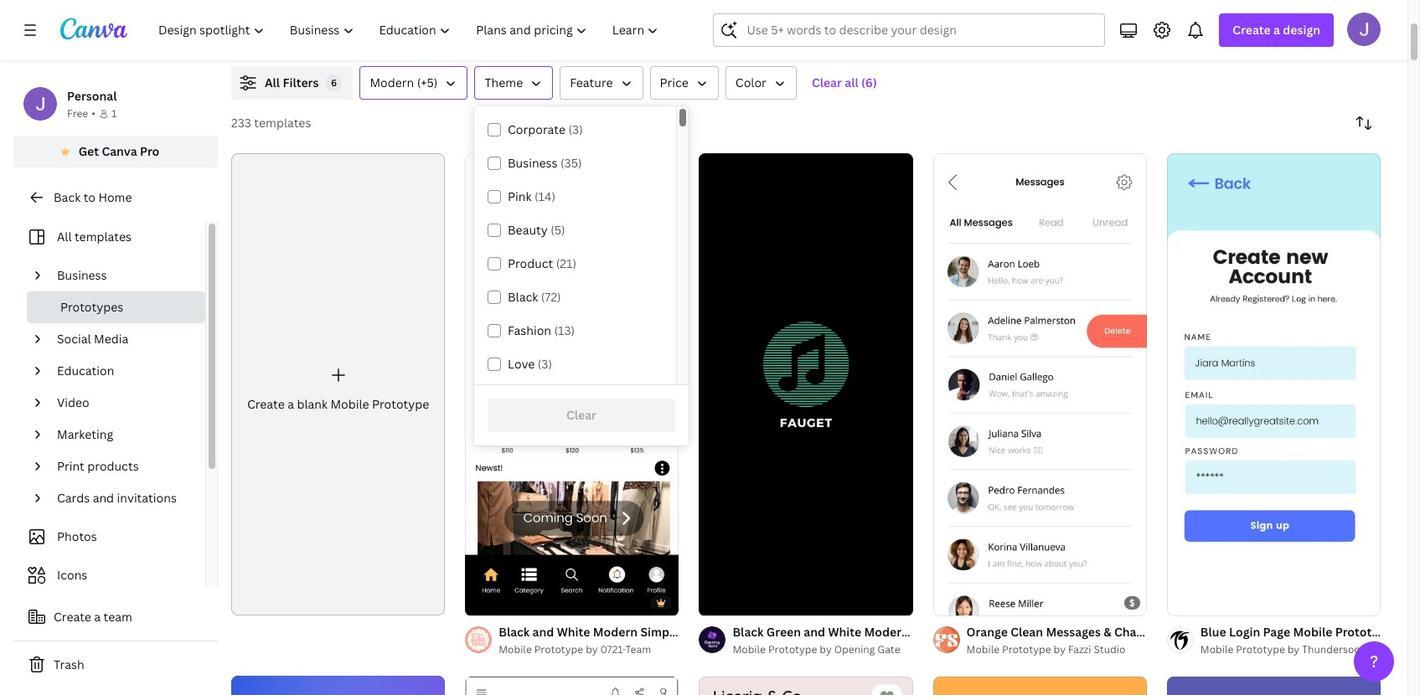 Task type: locate. For each thing, give the bounding box(es) containing it.
clear button
[[488, 399, 675, 432]]

233
[[231, 115, 251, 131]]

0 vertical spatial 1
[[111, 106, 117, 121]]

by down blue login page mobile prototype link
[[1288, 642, 1300, 657]]

0 horizontal spatial create
[[54, 609, 91, 625]]

orange clean messages & chat mobile prototype link
[[967, 623, 1244, 642]]

fashion
[[508, 323, 551, 339]]

mobile up simple lined white blog landing page wireframe mobile ui prototype 'image'
[[499, 642, 532, 657]]

all left "filters"
[[265, 75, 280, 90]]

create down icons
[[54, 609, 91, 625]]

0 vertical spatial create
[[1233, 22, 1271, 38]]

clear all (6) button
[[803, 66, 885, 100]]

0 vertical spatial clear
[[812, 75, 842, 90]]

a inside button
[[94, 609, 101, 625]]

1 horizontal spatial templates
[[254, 115, 311, 131]]

and
[[93, 490, 114, 506]]

1 vertical spatial a
[[288, 396, 294, 412]]

1 vertical spatial clear
[[566, 407, 597, 423]]

templates
[[254, 115, 311, 131], [75, 229, 132, 245]]

orange simple food delivery clean mobile prototype image
[[933, 677, 1147, 695]]

0 vertical spatial a
[[1274, 22, 1280, 38]]

1 horizontal spatial 1
[[945, 596, 950, 608]]

a left the design
[[1274, 22, 1280, 38]]

a inside dropdown button
[[1274, 22, 1280, 38]]

2 by from the left
[[820, 642, 832, 657]]

1 inside 1 of 3 link
[[945, 596, 950, 608]]

1 horizontal spatial business
[[508, 155, 558, 171]]

light modern minimalistic healthy food recipes mobile ui prototype image
[[699, 677, 913, 695]]

1 horizontal spatial all
[[265, 75, 280, 90]]

create inside button
[[54, 609, 91, 625]]

prototypes
[[60, 299, 123, 315]]

mobile prototype by opening gate link
[[733, 642, 913, 658]]

0 horizontal spatial clear
[[566, 407, 597, 423]]

create
[[1233, 22, 1271, 38], [247, 396, 285, 412], [54, 609, 91, 625]]

(3)
[[568, 121, 583, 137], [538, 356, 552, 372]]

pro
[[140, 143, 159, 159]]

by inside the blue login page mobile prototype mobile prototype by thundersoother
[[1288, 642, 1300, 657]]

trash
[[54, 657, 84, 673]]

&
[[1104, 624, 1112, 640]]

get
[[78, 143, 99, 159]]

0 horizontal spatial a
[[94, 609, 101, 625]]

all templates link
[[23, 221, 195, 253]]

a left "team"
[[94, 609, 101, 625]]

design
[[1283, 22, 1321, 38]]

create a design
[[1233, 22, 1321, 38]]

corporate
[[508, 121, 566, 137]]

2 vertical spatial a
[[94, 609, 101, 625]]

by left 0721-
[[586, 642, 598, 657]]

print products
[[57, 458, 139, 474]]

feature button
[[560, 66, 643, 100]]

0 horizontal spatial 1
[[111, 106, 117, 121]]

1 vertical spatial 1
[[945, 596, 950, 608]]

0 vertical spatial business
[[508, 155, 558, 171]]

business up pink (14) on the left top of page
[[508, 155, 558, 171]]

mobile down blue
[[1201, 642, 1234, 657]]

love (3)
[[508, 356, 552, 372]]

video
[[57, 395, 89, 411]]

black and white modern simple fashion product mobile prototype image
[[465, 153, 679, 616]]

color button
[[725, 66, 797, 100]]

0 vertical spatial templates
[[254, 115, 311, 131]]

business for business (35)
[[508, 155, 558, 171]]

orange clean messages & chat mobile prototype image
[[933, 153, 1147, 616]]

1 for 1
[[111, 106, 117, 121]]

(+5)
[[417, 75, 438, 90]]

all for all templates
[[57, 229, 72, 245]]

(3) right love
[[538, 356, 552, 372]]

1 right •
[[111, 106, 117, 121]]

by
[[586, 642, 598, 657], [820, 642, 832, 657], [1054, 642, 1066, 657], [1288, 642, 1300, 657]]

to
[[83, 189, 95, 205]]

2 horizontal spatial create
[[1233, 22, 1271, 38]]

all down back
[[57, 229, 72, 245]]

blue login page mobile prototype image
[[1167, 153, 1381, 616]]

clear inside clear all (6) button
[[812, 75, 842, 90]]

beauty (5)
[[508, 222, 565, 238]]

cards
[[57, 490, 90, 506]]

product (21)
[[508, 256, 576, 271]]

1 horizontal spatial (3)
[[568, 121, 583, 137]]

3 by from the left
[[1054, 642, 1066, 657]]

(3) up (35)
[[568, 121, 583, 137]]

modern (+5) button
[[360, 66, 468, 100]]

cards and invitations link
[[50, 483, 195, 514]]

1 vertical spatial create
[[247, 396, 285, 412]]

2 horizontal spatial a
[[1274, 22, 1280, 38]]

0 horizontal spatial (3)
[[538, 356, 552, 372]]

icons
[[57, 567, 87, 583]]

business
[[508, 155, 558, 171], [57, 267, 107, 283]]

(13)
[[554, 323, 575, 339]]

clear for clear all (6)
[[812, 75, 842, 90]]

1 vertical spatial (3)
[[538, 356, 552, 372]]

personal
[[67, 88, 117, 104]]

create left blank
[[247, 396, 285, 412]]

None search field
[[713, 13, 1105, 47]]

0 horizontal spatial all
[[57, 229, 72, 245]]

1 vertical spatial all
[[57, 229, 72, 245]]

print products link
[[50, 451, 195, 483]]

0 vertical spatial all
[[265, 75, 280, 90]]

1 vertical spatial business
[[57, 267, 107, 283]]

by left opening
[[820, 642, 832, 657]]

orange
[[967, 624, 1008, 640]]

$
[[1130, 596, 1135, 609]]

blue
[[1201, 624, 1226, 640]]

mobile prototype templates image
[[1023, 0, 1381, 46]]

mobile prototype by 0721-team
[[499, 642, 651, 657]]

1 left of
[[945, 596, 950, 608]]

photos
[[57, 529, 97, 545]]

0 horizontal spatial business
[[57, 267, 107, 283]]

modern
[[370, 75, 414, 90]]

free
[[67, 106, 88, 121]]

a left blank
[[288, 396, 294, 412]]

(35)
[[561, 155, 582, 171]]

1 horizontal spatial clear
[[812, 75, 842, 90]]

back to home link
[[13, 181, 218, 215]]

page
[[1263, 624, 1290, 640]]

by left fazzi
[[1054, 642, 1066, 657]]

clear
[[812, 75, 842, 90], [566, 407, 597, 423]]

create inside dropdown button
[[1233, 22, 1271, 38]]

4 by from the left
[[1288, 642, 1300, 657]]

1 vertical spatial templates
[[75, 229, 132, 245]]

templates down all filters
[[254, 115, 311, 131]]

create a team button
[[13, 601, 218, 634]]

white and blue modern minimalist hotel booking mobile prototype image
[[1167, 677, 1381, 695]]

create left the design
[[1233, 22, 1271, 38]]

clear inside clear button
[[566, 407, 597, 423]]

social
[[57, 331, 91, 347]]

templates down back to home
[[75, 229, 132, 245]]

mobile right blank
[[331, 396, 369, 412]]

0 vertical spatial (3)
[[568, 121, 583, 137]]

price
[[660, 75, 689, 90]]

mobile right chat
[[1144, 624, 1184, 640]]

education
[[57, 363, 114, 379]]

video link
[[50, 387, 195, 419]]

gradient purple music player mobile modern prototype image
[[231, 676, 445, 695]]

mobile down orange
[[967, 642, 1000, 657]]

business up the prototypes
[[57, 267, 107, 283]]

marketing link
[[50, 419, 195, 451]]

6
[[331, 76, 337, 89]]

a
[[1274, 22, 1280, 38], [288, 396, 294, 412], [94, 609, 101, 625]]

mobile prototype by 0721-team link
[[499, 642, 679, 658]]

1 of 3 link
[[933, 153, 1147, 616]]

1 horizontal spatial create
[[247, 396, 285, 412]]

0 horizontal spatial templates
[[75, 229, 132, 245]]

1 horizontal spatial a
[[288, 396, 294, 412]]

mobile up light modern minimalistic healthy food recipes mobile ui prototype image
[[733, 642, 766, 657]]

blank
[[297, 396, 328, 412]]

2 vertical spatial create
[[54, 609, 91, 625]]

mobile prototype by thundersoother link
[[1201, 642, 1381, 658]]

1
[[111, 106, 117, 121], [945, 596, 950, 608]]

create a team
[[54, 609, 132, 625]]



Task type: vqa. For each thing, say whether or not it's contained in the screenshot.
Magic Grab Magic
no



Task type: describe. For each thing, give the bounding box(es) containing it.
(72)
[[541, 289, 561, 305]]

pink (14)
[[508, 189, 556, 204]]

jacob simon image
[[1347, 13, 1381, 46]]

thundersoother
[[1302, 642, 1381, 657]]

1 of 3
[[945, 596, 969, 608]]

clean
[[1011, 624, 1043, 640]]

media
[[94, 331, 128, 347]]

create for create a blank mobile prototype
[[247, 396, 285, 412]]

back
[[54, 189, 81, 205]]

simple lined white blog landing page wireframe mobile ui prototype image
[[465, 677, 679, 695]]

pink
[[508, 189, 532, 204]]

3
[[963, 596, 969, 608]]

love
[[508, 356, 535, 372]]

color
[[736, 75, 767, 90]]

0721-
[[600, 642, 625, 657]]

home
[[98, 189, 132, 205]]

templates for all templates
[[75, 229, 132, 245]]

team
[[625, 642, 651, 657]]

photos link
[[23, 521, 195, 553]]

233 templates
[[231, 115, 311, 131]]

fashion (13)
[[508, 323, 575, 339]]

Sort by button
[[1347, 106, 1381, 140]]

a for design
[[1274, 22, 1280, 38]]

social media link
[[50, 323, 195, 355]]

create for create a team
[[54, 609, 91, 625]]

education link
[[50, 355, 195, 387]]

marketing
[[57, 426, 113, 442]]

1 for 1 of 3
[[945, 596, 950, 608]]

clear for clear
[[566, 407, 597, 423]]

Search search field
[[747, 14, 1095, 46]]

gate
[[878, 642, 900, 657]]

back to home
[[54, 189, 132, 205]]

black green and white modern music login page wireframe mobile prototype image
[[699, 153, 913, 616]]

mobile prototype by fazzi studio link
[[967, 642, 1147, 658]]

top level navigation element
[[147, 13, 673, 47]]

(3) for corporate (3)
[[568, 121, 583, 137]]

6 filter options selected element
[[325, 75, 342, 91]]

of
[[952, 596, 961, 608]]

create a blank mobile prototype link
[[231, 153, 445, 616]]

create for create a design
[[1233, 22, 1271, 38]]

a for blank
[[288, 396, 294, 412]]

all templates
[[57, 229, 132, 245]]

login
[[1229, 624, 1260, 640]]

black
[[508, 289, 538, 305]]

business link
[[50, 260, 195, 292]]

get canva pro button
[[13, 136, 218, 168]]

all filters
[[265, 75, 319, 90]]

all for all filters
[[265, 75, 280, 90]]

by inside orange clean messages & chat mobile prototype mobile prototype by fazzi studio
[[1054, 642, 1066, 657]]

messages
[[1046, 624, 1101, 640]]

trash link
[[13, 649, 218, 682]]

fazzi
[[1068, 642, 1091, 657]]

1 by from the left
[[586, 642, 598, 657]]

create a blank mobile prototype
[[247, 396, 429, 412]]

templates for 233 templates
[[254, 115, 311, 131]]

(3) for love (3)
[[538, 356, 552, 372]]

get canva pro
[[78, 143, 159, 159]]

feature
[[570, 75, 613, 90]]

theme
[[485, 75, 523, 90]]

create a design button
[[1219, 13, 1334, 47]]

icons link
[[23, 560, 195, 592]]

business (35)
[[508, 155, 582, 171]]

team
[[104, 609, 132, 625]]

theme button
[[475, 66, 553, 100]]

price button
[[650, 66, 719, 100]]

products
[[87, 458, 139, 474]]

beauty
[[508, 222, 548, 238]]

business for business
[[57, 267, 107, 283]]

a for team
[[94, 609, 101, 625]]

clear all (6)
[[812, 75, 877, 90]]

studio
[[1094, 642, 1126, 657]]

canva
[[102, 143, 137, 159]]

(14)
[[535, 189, 556, 204]]

orange clean messages & chat mobile prototype mobile prototype by fazzi studio
[[967, 624, 1244, 657]]

corporate (3)
[[508, 121, 583, 137]]

•
[[92, 106, 95, 121]]

invitations
[[117, 490, 177, 506]]

mobile up mobile prototype by thundersoother link
[[1293, 624, 1333, 640]]

blue login page mobile prototype mobile prototype by thundersoother
[[1201, 624, 1393, 657]]

chat
[[1114, 624, 1141, 640]]

print
[[57, 458, 85, 474]]

mobile prototype by opening gate
[[733, 642, 900, 657]]

create a blank mobile prototype element
[[231, 153, 445, 616]]

filters
[[283, 75, 319, 90]]

modern (+5)
[[370, 75, 438, 90]]

black (72)
[[508, 289, 561, 305]]

social media
[[57, 331, 128, 347]]

opening
[[834, 642, 875, 657]]

(5)
[[551, 222, 565, 238]]

product
[[508, 256, 553, 271]]

(21)
[[556, 256, 576, 271]]



